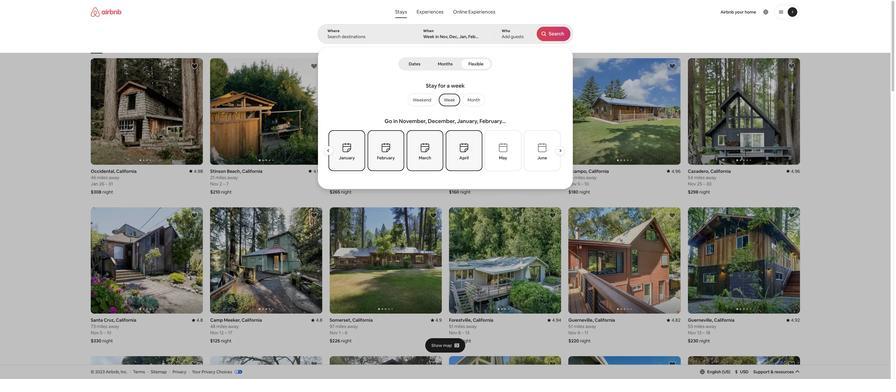 Task type: locate. For each thing, give the bounding box(es) containing it.
choices
[[216, 370, 232, 375]]

away up 31
[[109, 175, 119, 181]]

0 horizontal spatial 10
[[107, 331, 111, 336]]

1
[[339, 331, 341, 336]]

2 experiences from the left
[[469, 9, 496, 15]]

nov inside stinson beach, california 21 miles away nov 2 – 7 $210 night
[[210, 181, 218, 187]]

night
[[102, 189, 113, 195], [221, 189, 232, 195], [460, 189, 471, 195], [580, 189, 590, 195], [341, 189, 352, 195], [700, 189, 710, 195], [102, 339, 113, 344], [221, 339, 232, 344], [461, 339, 471, 344], [580, 339, 591, 344], [341, 339, 352, 344], [700, 339, 710, 344]]

night down 8
[[461, 339, 471, 344]]

1 4.96 out of 5 average rating image from the left
[[667, 169, 681, 174]]

add to wishlist: watsonville, california image
[[788, 362, 796, 369]]

night right $226
[[341, 339, 352, 344]]

4.96 for cazadero, california 54 miles away nov 25 – 30 $298 night
[[791, 169, 800, 174]]

miles inside somerset, california 97 miles away nov 1 – 6 $226 night
[[336, 324, 346, 330]]

· right terms
[[147, 370, 148, 375]]

away inside guerneville, california 51 miles away nov 6 – 11 $220 night
[[586, 324, 596, 330]]

week down a
[[444, 97, 455, 103]]

privacy left your
[[173, 370, 186, 375]]

experiences right online
[[469, 9, 496, 15]]

nov down 55
[[569, 181, 577, 187]]

away for occidental, california 46 miles away jan 26 – 31 $308 night
[[109, 175, 119, 181]]

– inside stinson beach, california 21 miles away nov 2 – 7 $210 night
[[223, 181, 225, 187]]

0 horizontal spatial 13
[[465, 331, 470, 336]]

0 horizontal spatial 4.8
[[197, 318, 203, 324]]

nov down 54
[[688, 181, 696, 187]]

english (us)
[[708, 370, 731, 375]]

1 horizontal spatial in
[[436, 34, 439, 39]]

privacy right your
[[202, 370, 216, 375]]

4.96 out of 5 average rating image
[[667, 169, 681, 174], [786, 169, 800, 174]]

away for cazadero, california 54 miles away nov 25 – 30 $298 night
[[706, 175, 717, 181]]

away down acampo,
[[586, 175, 597, 181]]

away down 'somerset,' on the left of page
[[347, 324, 358, 330]]

nov inside acampo, california 55 miles away nov 5 – 10 $180 night
[[569, 181, 577, 187]]

1 4.96 from the left
[[672, 169, 681, 174]]

tiny
[[379, 45, 386, 49]]

miles up 12 at the left bottom
[[216, 324, 227, 330]]

4.8 left camp at left bottom
[[197, 318, 203, 324]]

english (us) button
[[700, 370, 731, 375]]

1 horizontal spatial 4.8 out of 5 average rating image
[[311, 318, 322, 324]]

online experiences link
[[449, 6, 500, 18]]

0 horizontal spatial in
[[394, 118, 398, 125]]

4.8 out of 5 average rating image for camp meeker, california 48 miles away nov 12 – 17 $125 night
[[311, 318, 322, 324]]

night inside stinson beach, california 21 miles away nov 2 – 7 $210 night
[[221, 189, 232, 195]]

1 horizontal spatial 4.8
[[316, 318, 322, 324]]

away for guerneville, california 53 miles away nov 13 – 18 $230 night
[[706, 324, 716, 330]]

1 51 from the left
[[449, 324, 453, 330]]

1 horizontal spatial privacy
[[202, 370, 216, 375]]

guerneville, inside guerneville, california 51 miles away nov 6 – 11 $220 night
[[569, 318, 594, 324]]

experiences inside online experiences link
[[469, 9, 496, 15]]

1 horizontal spatial 4.96 out of 5 average rating image
[[786, 169, 800, 174]]

add to wishlist: acampo, california image
[[669, 63, 676, 70]]

10 inside acampo, california 55 miles away nov 5 – 10 $180 night
[[584, 181, 589, 187]]

miles inside santa cruz, california 73 miles away nov 5 – 10 $330 night
[[97, 324, 107, 330]]

$230
[[688, 339, 699, 344]]

in inside "when week in nov, dec, jan, feb…"
[[436, 34, 439, 39]]

1 guerneville, from the left
[[569, 318, 594, 324]]

©
[[91, 370, 94, 375]]

nov left 8
[[449, 331, 457, 336]]

miles inside acampo, california 55 miles away nov 5 – 10 $180 night
[[575, 175, 585, 181]]

2 guerneville, from the left
[[688, 318, 713, 324]]

5 inside acampo, california 55 miles away nov 5 – 10 $180 night
[[578, 181, 580, 187]]

nov left 1
[[330, 331, 338, 336]]

night right $180
[[580, 189, 590, 195]]

night down 31
[[102, 189, 113, 195]]

california inside occidental, california 46 miles away jan 26 – 31 $308 night
[[116, 169, 137, 174]]

night inside occidental, california 46 miles away jan 26 – 31 $308 night
[[102, 189, 113, 195]]

away up "30"
[[706, 175, 717, 181]]

0 vertical spatial week
[[423, 34, 435, 39]]

off-the-grid
[[434, 44, 455, 49]]

miles up 11
[[574, 324, 585, 330]]

online
[[453, 9, 468, 15]]

tab list
[[400, 57, 491, 71]]

week down when
[[423, 34, 435, 39]]

0 vertical spatial 5
[[578, 181, 580, 187]]

group inside stay for a week group
[[406, 94, 485, 106]]

nov,
[[440, 34, 449, 39]]

miles up 2
[[216, 175, 226, 181]]

add to wishlist: garden valley, california image
[[430, 63, 437, 70]]

© 2023 airbnb, inc. ·
[[91, 370, 131, 375]]

miles down santa
[[97, 324, 107, 330]]

0 vertical spatial 10
[[584, 181, 589, 187]]

january,
[[457, 118, 479, 125]]

april button
[[446, 131, 483, 171]]

california inside "camp meeker, california 48 miles away nov 12 – 17 $125 night"
[[242, 318, 262, 324]]

support & resources button
[[754, 370, 800, 375]]

cobb, california
[[449, 169, 483, 174]]

nov inside the cazadero, california 54 miles away nov 25 – 30 $298 night
[[688, 181, 696, 187]]

away down the forestville,
[[466, 324, 477, 330]]

tab list containing dates
[[400, 57, 491, 71]]

dates button
[[400, 59, 430, 69]]

miles up 8
[[454, 324, 465, 330]]

4.96 for acampo, california 55 miles away nov 5 – 10 $180 night
[[672, 169, 681, 174]]

santa cruz, california 73 miles away nov 5 – 10 $330 night
[[91, 318, 136, 344]]

51 for forestville, california
[[449, 324, 453, 330]]

– right 25
[[703, 181, 706, 187]]

– left 11
[[581, 331, 584, 336]]

1 · from the left
[[130, 370, 131, 375]]

– right 1
[[342, 331, 344, 336]]

add to wishlist: forestville, california image
[[549, 212, 557, 219]]

miles up 25
[[694, 175, 705, 181]]

– right 8
[[462, 331, 464, 336]]

55
[[569, 175, 574, 181]]

flexible
[[469, 61, 484, 67]]

your
[[192, 370, 201, 375]]

0 horizontal spatial privacy
[[173, 370, 186, 375]]

away inside "camp meeker, california 48 miles away nov 12 – 17 $125 night"
[[228, 324, 239, 330]]

13 left 18
[[697, 331, 702, 336]]

miles for guerneville, california 53 miles away nov 13 – 18 $230 night
[[694, 324, 705, 330]]

2 add to wishlist: valley springs, california image from the left
[[430, 362, 437, 369]]

for
[[438, 82, 446, 89]]

2 51 from the left
[[569, 324, 573, 330]]

california
[[116, 169, 137, 174], [242, 169, 262, 174], [463, 169, 483, 174], [589, 169, 609, 174], [361, 169, 381, 174], [711, 169, 731, 174], [116, 318, 136, 324], [242, 318, 262, 324], [473, 318, 493, 324], [595, 318, 615, 324], [352, 318, 373, 324], [714, 318, 735, 324]]

feb…
[[469, 34, 479, 39]]

1 vertical spatial week
[[444, 97, 455, 103]]

0 horizontal spatial add to wishlist: valley springs, california image
[[310, 362, 318, 369]]

8
[[458, 331, 461, 336]]

4.99
[[313, 169, 322, 174]]

june
[[538, 155, 547, 161]]

10 down acampo,
[[584, 181, 589, 187]]

away for somerset, california 97 miles away nov 1 – 6 $226 night
[[347, 324, 358, 330]]

group
[[91, 30, 697, 54], [91, 58, 203, 165], [210, 58, 435, 165], [330, 58, 554, 165], [449, 58, 561, 165], [569, 58, 681, 165], [688, 58, 896, 165], [406, 94, 485, 106], [91, 208, 203, 314], [210, 208, 322, 314], [330, 208, 554, 314], [449, 208, 674, 314], [569, 208, 793, 314], [688, 208, 800, 314], [91, 357, 203, 380], [210, 357, 322, 380], [330, 357, 442, 380], [449, 357, 561, 380], [569, 357, 793, 380], [688, 357, 800, 380]]

7
[[226, 181, 229, 187]]

add to wishlist: somerset, california image
[[430, 212, 437, 219]]

miles inside "camp meeker, california 48 miles away nov 12 – 17 $125 night"
[[216, 324, 227, 330]]

1 horizontal spatial 10
[[584, 181, 589, 187]]

miles up 26 at the left top of page
[[97, 175, 108, 181]]

2 4.96 from the left
[[791, 169, 800, 174]]

4.99 out of 5 average rating image
[[309, 169, 322, 174]]

resources
[[775, 370, 794, 375]]

miles inside guerneville, california 51 miles away nov 6 – 11 $220 night
[[574, 324, 585, 330]]

1 vertical spatial 5
[[100, 331, 102, 336]]

away down beach,
[[227, 175, 238, 181]]

5 up $180
[[578, 181, 580, 187]]

1 horizontal spatial 5
[[578, 181, 580, 187]]

miles for guerneville, california 51 miles away nov 6 – 11 $220 night
[[574, 324, 585, 330]]

$180
[[569, 189, 579, 195]]

airbnb,
[[106, 370, 120, 375]]

week
[[423, 34, 435, 39], [444, 97, 455, 103]]

– left 7
[[223, 181, 225, 187]]

nov inside somerset, california 97 miles away nov 1 – 6 $226 night
[[330, 331, 338, 336]]

go
[[385, 118, 392, 125]]

– down cruz,
[[103, 331, 106, 336]]

0 horizontal spatial 5
[[100, 331, 102, 336]]

occidental,
[[91, 169, 115, 174]]

0 horizontal spatial guerneville,
[[569, 318, 594, 324]]

add to wishlist: cazadero, california image
[[788, 63, 796, 70]]

– inside 'forestville, california 51 miles away nov 8 – 13 $485 night'
[[462, 331, 464, 336]]

4.8
[[197, 318, 203, 324], [316, 318, 322, 324]]

miles inside stinson beach, california 21 miles away nov 2 – 7 $210 night
[[216, 175, 226, 181]]

experiences up when
[[417, 9, 444, 15]]

1 horizontal spatial add to wishlist: valley springs, california image
[[430, 362, 437, 369]]

away inside acampo, california 55 miles away nov 5 – 10 $180 night
[[586, 175, 597, 181]]

miles down 'somerset,' on the left of page
[[336, 324, 346, 330]]

1 vertical spatial 10
[[107, 331, 111, 336]]

night down 17
[[221, 339, 232, 344]]

18
[[706, 331, 710, 336]]

camp
[[210, 318, 223, 324]]

1 13 from the left
[[465, 331, 470, 336]]

4.96 out of 5 average rating image for acampo, california 55 miles away nov 5 – 10 $180 night
[[667, 169, 681, 174]]

the-
[[441, 44, 448, 49]]

map
[[443, 343, 452, 349]]

0 horizontal spatial 6
[[345, 331, 348, 336]]

miles inside 'forestville, california 51 miles away nov 8 – 13 $485 night'
[[454, 324, 465, 330]]

4.89 out of 5 average rating image
[[428, 169, 442, 174]]

$
[[736, 370, 738, 375]]

airbnb your home link
[[717, 6, 760, 18]]

away down meeker,
[[228, 324, 239, 330]]

january button
[[329, 131, 365, 171]]

4.8 left 'somerset,' on the left of page
[[316, 318, 322, 324]]

away up 18
[[706, 324, 716, 330]]

2023
[[95, 370, 105, 375]]

$308
[[91, 189, 101, 195]]

· right inc. at the left bottom of the page
[[130, 370, 131, 375]]

nov inside guerneville, california 53 miles away nov 13 – 18 $230 night
[[688, 331, 696, 336]]

– left 18
[[703, 331, 705, 336]]

guerneville, up 11
[[569, 318, 594, 324]]

· left the privacy link
[[169, 370, 170, 375]]

night inside guerneville, california 53 miles away nov 13 – 18 $230 night
[[700, 339, 710, 344]]

21
[[210, 175, 215, 181]]

away down cruz,
[[108, 324, 119, 330]]

– for somerset, california 97 miles away nov 1 – 6 $226 night
[[342, 331, 344, 336]]

0 horizontal spatial week
[[423, 34, 435, 39]]

1 horizontal spatial guerneville,
[[688, 318, 713, 324]]

4.92
[[791, 318, 800, 324]]

tiny homes
[[379, 45, 398, 49]]

miles down acampo,
[[575, 175, 585, 181]]

in left nov, on the top of the page
[[436, 34, 439, 39]]

4.8 out of 5 average rating image left 'somerset,' on the left of page
[[311, 318, 322, 324]]

4.9 out of 5 average rating image
[[431, 318, 442, 324]]

– inside somerset, california 97 miles away nov 1 – 6 $226 night
[[342, 331, 344, 336]]

nov down the 53 on the right
[[688, 331, 696, 336]]

nov down 48
[[210, 331, 218, 336]]

skiing
[[411, 45, 421, 49]]

miles inside occidental, california 46 miles away jan 26 – 31 $308 night
[[97, 175, 108, 181]]

$298
[[688, 189, 699, 195]]

· left your
[[189, 370, 190, 375]]

cobb,
[[449, 169, 462, 174]]

away inside guerneville, california 53 miles away nov 13 – 18 $230 night
[[706, 324, 716, 330]]

experiences inside button
[[417, 9, 444, 15]]

2 6 from the left
[[345, 331, 348, 336]]

51 up $220
[[569, 324, 573, 330]]

away inside 'forestville, california 51 miles away nov 8 – 13 $485 night'
[[466, 324, 477, 330]]

1 horizontal spatial week
[[444, 97, 455, 103]]

0 horizontal spatial 4.96
[[672, 169, 681, 174]]

13 right 8
[[465, 331, 470, 336]]

nov down 73
[[91, 331, 99, 336]]

1 4.8 out of 5 average rating image from the left
[[192, 318, 203, 324]]

– inside guerneville, california 51 miles away nov 6 – 11 $220 night
[[581, 331, 584, 336]]

national parks
[[552, 44, 577, 49]]

1 horizontal spatial 51
[[569, 324, 573, 330]]

0 horizontal spatial 51
[[449, 324, 453, 330]]

miles for somerset, california 97 miles away nov 1 – 6 $226 night
[[336, 324, 346, 330]]

beach,
[[227, 169, 241, 174]]

miles right the 53 on the right
[[694, 324, 705, 330]]

1 privacy from the left
[[173, 370, 186, 375]]

away inside occidental, california 46 miles away jan 26 – 31 $308 night
[[109, 175, 119, 181]]

– for cazadero, california 54 miles away nov 25 – 30 $298 night
[[703, 181, 706, 187]]

acampo, california 55 miles away nov 5 – 10 $180 night
[[569, 169, 609, 195]]

31
[[108, 181, 113, 187]]

away inside the cazadero, california 54 miles away nov 25 – 30 $298 night
[[706, 175, 717, 181]]

night down 11
[[580, 339, 591, 344]]

– inside acampo, california 55 miles away nov 5 – 10 $180 night
[[581, 181, 584, 187]]

somerset, california 97 miles away nov 1 – 6 $226 night
[[330, 318, 373, 344]]

guerneville, inside guerneville, california 53 miles away nov 13 – 18 $230 night
[[688, 318, 713, 324]]

4.98 out of 5 average rating image
[[189, 169, 203, 174]]

$160 night
[[449, 189, 471, 195]]

1 horizontal spatial 4.96
[[791, 169, 800, 174]]

1 vertical spatial in
[[394, 118, 398, 125]]

february button
[[368, 131, 404, 171]]

6 inside guerneville, california 51 miles away nov 6 – 11 $220 night
[[578, 331, 580, 336]]

6 right 1
[[345, 331, 348, 336]]

add to wishlist: camp meeker, california image
[[310, 212, 318, 219]]

guerneville, up the 53 on the right
[[688, 318, 713, 324]]

month
[[468, 97, 480, 103]]

add to wishlist: los gatos, california image
[[669, 362, 676, 369]]

4.8 out of 5 average rating image
[[192, 318, 203, 324], [311, 318, 322, 324]]

6
[[578, 331, 580, 336], [345, 331, 348, 336]]

away inside somerset, california 97 miles away nov 1 – 6 $226 night
[[347, 324, 358, 330]]

– inside guerneville, california 53 miles away nov 13 – 18 $230 night
[[703, 331, 705, 336]]

– down acampo,
[[581, 181, 584, 187]]

in right go
[[394, 118, 398, 125]]

add to wishlist: cloverdale, california image
[[549, 362, 557, 369]]

0 horizontal spatial 4.8 out of 5 average rating image
[[192, 318, 203, 324]]

group containing weekend
[[406, 94, 485, 106]]

night right $330
[[102, 339, 113, 344]]

2 13 from the left
[[697, 331, 702, 336]]

stay
[[426, 82, 437, 89]]

add to wishlist: guerneville, california image
[[788, 212, 796, 219]]

5 up $330
[[100, 331, 102, 336]]

6 left 11
[[578, 331, 580, 336]]

– inside the cazadero, california 54 miles away nov 25 – 30 $298 night
[[703, 181, 706, 187]]

miles inside the cazadero, california 54 miles away nov 25 – 30 $298 night
[[694, 175, 705, 181]]

0 horizontal spatial 4.96 out of 5 average rating image
[[667, 169, 681, 174]]

trending
[[500, 45, 515, 49]]

None search field
[[318, 0, 573, 189]]

away up 11
[[586, 324, 596, 330]]

miles for cazadero, california 54 miles away nov 25 – 30 $298 night
[[694, 175, 705, 181]]

1 4.8 from the left
[[197, 318, 203, 324]]

– left 31
[[105, 181, 107, 187]]

51 inside 'forestville, california 51 miles away nov 8 – 13 $485 night'
[[449, 324, 453, 330]]

– inside occidental, california 46 miles away jan 26 – 31 $308 night
[[105, 181, 107, 187]]

night down "30"
[[700, 189, 710, 195]]

2 4.8 out of 5 average rating image from the left
[[311, 318, 322, 324]]

night down 7
[[221, 189, 232, 195]]

1 horizontal spatial experiences
[[469, 9, 496, 15]]

0 horizontal spatial experiences
[[417, 9, 444, 15]]

2 4.96 out of 5 average rating image from the left
[[786, 169, 800, 174]]

night down 18
[[700, 339, 710, 344]]

– left 17
[[225, 331, 227, 336]]

nov left 2
[[210, 181, 218, 187]]

1 experiences from the left
[[417, 9, 444, 15]]

2 4.8 from the left
[[316, 318, 322, 324]]

0 vertical spatial in
[[436, 34, 439, 39]]

1 6 from the left
[[578, 331, 580, 336]]

show map button
[[426, 339, 465, 353]]

airbnb your home
[[721, 9, 756, 15]]

nov inside guerneville, california 51 miles away nov 6 – 11 $220 night
[[569, 331, 577, 336]]

10 down cruz,
[[107, 331, 111, 336]]

2 privacy from the left
[[202, 370, 216, 375]]

add to wishlist: valley springs, california image
[[310, 362, 318, 369], [430, 362, 437, 369]]

5
[[578, 181, 580, 187], [100, 331, 102, 336]]

miles inside guerneville, california 53 miles away nov 13 – 18 $230 night
[[694, 324, 705, 330]]

nov inside "camp meeker, california 48 miles away nov 12 – 17 $125 night"
[[210, 331, 218, 336]]

51 inside guerneville, california 51 miles away nov 6 – 11 $220 night
[[569, 324, 573, 330]]

terms · sitemap · privacy ·
[[133, 370, 190, 375]]

terms link
[[133, 370, 145, 375]]

– inside "camp meeker, california 48 miles away nov 12 – 17 $125 night"
[[225, 331, 227, 336]]

night inside guerneville, california 51 miles away nov 6 – 11 $220 night
[[580, 339, 591, 344]]

nov inside 'forestville, california 51 miles away nov 8 – 13 $485 night'
[[449, 331, 457, 336]]

10 inside santa cruz, california 73 miles away nov 5 – 10 $330 night
[[107, 331, 111, 336]]

1 horizontal spatial 6
[[578, 331, 580, 336]]

4.8 out of 5 average rating image left camp at left bottom
[[192, 318, 203, 324]]

nov up $220
[[569, 331, 577, 336]]

4.98
[[194, 169, 203, 174]]

$265 night
[[330, 189, 352, 195]]

your
[[735, 9, 744, 15]]

in inside group
[[394, 118, 398, 125]]

13
[[465, 331, 470, 336], [697, 331, 702, 336]]

night inside "camp meeker, california 48 miles away nov 12 – 17 $125 night"
[[221, 339, 232, 344]]

when week in nov, dec, jan, feb…
[[423, 29, 479, 39]]

nov for guerneville, california 51 miles away nov 6 – 11 $220 night
[[569, 331, 577, 336]]

1 horizontal spatial 13
[[697, 331, 702, 336]]

nov for acampo, california 55 miles away nov 5 – 10 $180 night
[[569, 181, 577, 187]]

4.88
[[552, 169, 561, 174]]

night inside 'forestville, california 51 miles away nov 8 – 13 $485 night'
[[461, 339, 471, 344]]

51 down the forestville,
[[449, 324, 453, 330]]

4.96 out of 5 average rating image for cazadero, california 54 miles away nov 25 – 30 $298 night
[[786, 169, 800, 174]]



Task type: vqa. For each thing, say whether or not it's contained in the screenshot.


Task type: describe. For each thing, give the bounding box(es) containing it.
nov for cazadero, california 54 miles away nov 25 – 30 $298 night
[[688, 181, 696, 187]]

73
[[91, 324, 96, 330]]

california inside stinson beach, california 21 miles away nov 2 – 7 $210 night
[[242, 169, 262, 174]]

where
[[328, 29, 340, 33]]

camp meeker, california 48 miles away nov 12 – 17 $125 night
[[210, 318, 262, 344]]

april
[[460, 155, 469, 161]]

garden
[[330, 169, 345, 174]]

november,
[[399, 118, 427, 125]]

away for forestville, california 51 miles away nov 8 – 13 $485 night
[[466, 324, 477, 330]]

somerset,
[[330, 318, 351, 324]]

– for acampo, california 55 miles away nov 5 – 10 $180 night
[[581, 181, 584, 187]]

nov for guerneville, california 53 miles away nov 13 – 18 $230 night
[[688, 331, 696, 336]]

california inside the cazadero, california 54 miles away nov 25 – 30 $298 night
[[711, 169, 731, 174]]

11
[[585, 331, 588, 336]]

grid
[[448, 44, 455, 49]]

$220
[[569, 339, 579, 344]]

week inside group
[[444, 97, 455, 103]]

miles for forestville, california 51 miles away nov 8 – 13 $485 night
[[454, 324, 465, 330]]

vineyards
[[526, 45, 543, 49]]

stays button
[[391, 6, 412, 18]]

when
[[423, 29, 434, 33]]

add to wishlist: stinson beach, california image
[[310, 63, 318, 70]]

4.8 for santa cruz, california 73 miles away nov 5 – 10 $330 night
[[197, 318, 203, 324]]

guerneville, california 53 miles away nov 13 – 18 $230 night
[[688, 318, 735, 344]]

4.88 out of 5 average rating image
[[547, 169, 561, 174]]

miles for acampo, california 55 miles away nov 5 – 10 $180 night
[[575, 175, 585, 181]]

stay for a week
[[426, 82, 465, 89]]

4 · from the left
[[189, 370, 190, 375]]

5 inside santa cruz, california 73 miles away nov 5 – 10 $330 night
[[100, 331, 102, 336]]

january
[[339, 155, 355, 161]]

Where field
[[328, 34, 406, 39]]

show
[[432, 343, 442, 349]]

$ usd
[[736, 370, 749, 375]]

night right $160
[[460, 189, 471, 195]]

english
[[708, 370, 722, 375]]

54
[[688, 175, 693, 181]]

go in november, december, january, february… group
[[324, 115, 568, 182]]

parks
[[567, 44, 577, 49]]

4.8 out of 5 average rating image for santa cruz, california 73 miles away nov 5 – 10 $330 night
[[192, 318, 203, 324]]

$210
[[210, 189, 220, 195]]

2
[[219, 181, 222, 187]]

california inside somerset, california 97 miles away nov 1 – 6 $226 night
[[352, 318, 373, 324]]

30
[[707, 181, 712, 187]]

guests
[[511, 34, 524, 39]]

stinson beach, california 21 miles away nov 2 – 7 $210 night
[[210, 169, 262, 195]]

week inside "when week in nov, dec, jan, feb…"
[[423, 34, 435, 39]]

miles for occidental, california 46 miles away jan 26 – 31 $308 night
[[97, 175, 108, 181]]

&
[[771, 370, 774, 375]]

4.82 out of 5 average rating image
[[667, 318, 681, 324]]

48
[[210, 324, 215, 330]]

night inside santa cruz, california 73 miles away nov 5 – 10 $330 night
[[102, 339, 113, 344]]

25
[[697, 181, 702, 187]]

13 inside 'forestville, california 51 miles away nov 8 – 13 $485 night'
[[465, 331, 470, 336]]

guerneville, for 53
[[688, 318, 713, 324]]

stays tab panel
[[318, 24, 573, 189]]

support & resources
[[754, 370, 794, 375]]

meeker,
[[224, 318, 241, 324]]

sitemap link
[[151, 370, 167, 375]]

97
[[330, 324, 335, 330]]

away inside santa cruz, california 73 miles away nov 5 – 10 $330 night
[[108, 324, 119, 330]]

california inside guerneville, california 53 miles away nov 13 – 18 $230 night
[[714, 318, 735, 324]]

4.8 for camp meeker, california 48 miles away nov 12 – 17 $125 night
[[316, 318, 322, 324]]

away for guerneville, california 51 miles away nov 6 – 11 $220 night
[[586, 324, 596, 330]]

cazadero, california 54 miles away nov 25 – 30 $298 night
[[688, 169, 731, 195]]

6 inside somerset, california 97 miles away nov 1 – 6 $226 night
[[345, 331, 348, 336]]

$330
[[91, 339, 101, 344]]

usd
[[740, 370, 749, 375]]

– inside santa cruz, california 73 miles away nov 5 – 10 $330 night
[[103, 331, 106, 336]]

$265
[[330, 189, 340, 195]]

nov for somerset, california 97 miles away nov 1 – 6 $226 night
[[330, 331, 338, 336]]

what can we help you find? tab list
[[391, 6, 449, 18]]

3 · from the left
[[169, 370, 170, 375]]

(us)
[[722, 370, 731, 375]]

add to wishlist: guerneville, california image
[[669, 212, 676, 219]]

nov for forestville, california 51 miles away nov 8 – 13 $485 night
[[449, 331, 457, 336]]

amazing
[[465, 45, 480, 49]]

17
[[228, 331, 232, 336]]

inc.
[[121, 370, 127, 375]]

add to wishlist: occidental, california image
[[191, 63, 198, 70]]

february
[[377, 155, 395, 161]]

night inside the cazadero, california 54 miles away nov 25 – 30 $298 night
[[700, 189, 710, 195]]

acampo,
[[569, 169, 588, 174]]

occidental, california 46 miles away jan 26 – 31 $308 night
[[91, 169, 137, 195]]

4.92 out of 5 average rating image
[[786, 318, 800, 324]]

$226
[[330, 339, 340, 344]]

may button
[[485, 131, 522, 171]]

$160
[[449, 189, 459, 195]]

guerneville, for 51
[[569, 318, 594, 324]]

4.94 out of 5 average rating image
[[547, 318, 561, 324]]

cruz,
[[104, 318, 115, 324]]

california inside acampo, california 55 miles away nov 5 – 10 $180 night
[[589, 169, 609, 174]]

12
[[219, 331, 224, 336]]

june button
[[524, 131, 561, 171]]

– for forestville, california 51 miles away nov 8 – 13 $485 night
[[462, 331, 464, 336]]

night inside somerset, california 97 miles away nov 1 – 6 $226 night
[[341, 339, 352, 344]]

play
[[357, 45, 364, 49]]

night inside acampo, california 55 miles away nov 5 – 10 $180 night
[[580, 189, 590, 195]]

none search field containing stay for a week
[[318, 0, 573, 189]]

go in november, december, january, february…
[[385, 118, 506, 125]]

4.9
[[435, 318, 442, 324]]

add to wishlist: santa cruz, california image
[[191, 212, 198, 219]]

who add guests
[[502, 29, 524, 39]]

a
[[447, 82, 450, 89]]

– for occidental, california 46 miles away jan 26 – 31 $308 night
[[105, 181, 107, 187]]

profile element
[[506, 0, 800, 24]]

away inside stinson beach, california 21 miles away nov 2 – 7 $210 night
[[227, 175, 238, 181]]

group containing off-the-grid
[[91, 30, 697, 54]]

jan,
[[459, 34, 468, 39]]

$125
[[210, 339, 220, 344]]

night right the $265 in the left of the page
[[341, 189, 352, 195]]

california inside santa cruz, california 73 miles away nov 5 – 10 $330 night
[[116, 318, 136, 324]]

stinson
[[210, 169, 226, 174]]

support
[[754, 370, 770, 375]]

lakefront
[[326, 45, 343, 49]]

2 · from the left
[[147, 370, 148, 375]]

forestville,
[[449, 318, 472, 324]]

pools
[[480, 45, 490, 49]]

stay for a week group
[[348, 80, 543, 115]]

months button
[[431, 59, 460, 69]]

add to wishlist: tomales, california image
[[191, 362, 198, 369]]

california inside 'forestville, california 51 miles away nov 8 – 13 $485 night'
[[473, 318, 493, 324]]

national
[[552, 44, 566, 49]]

tab list inside stays tab panel
[[400, 57, 491, 71]]

51 for guerneville, california
[[569, 324, 573, 330]]

$485
[[449, 339, 460, 344]]

– for guerneville, california 53 miles away nov 13 – 18 $230 night
[[703, 331, 705, 336]]

– for guerneville, california 51 miles away nov 6 – 11 $220 night
[[581, 331, 584, 336]]

26
[[99, 181, 104, 187]]

13 inside guerneville, california 53 miles away nov 13 – 18 $230 night
[[697, 331, 702, 336]]

california inside guerneville, california 51 miles away nov 6 – 11 $220 night
[[595, 318, 615, 324]]

sitemap
[[151, 370, 167, 375]]

4.82
[[672, 318, 681, 324]]

nov inside santa cruz, california 73 miles away nov 5 – 10 $330 night
[[91, 331, 99, 336]]

away for acampo, california 55 miles away nov 5 – 10 $180 night
[[586, 175, 597, 181]]

1 add to wishlist: valley springs, california image from the left
[[310, 362, 318, 369]]

dec,
[[450, 34, 459, 39]]

week
[[451, 82, 465, 89]]



